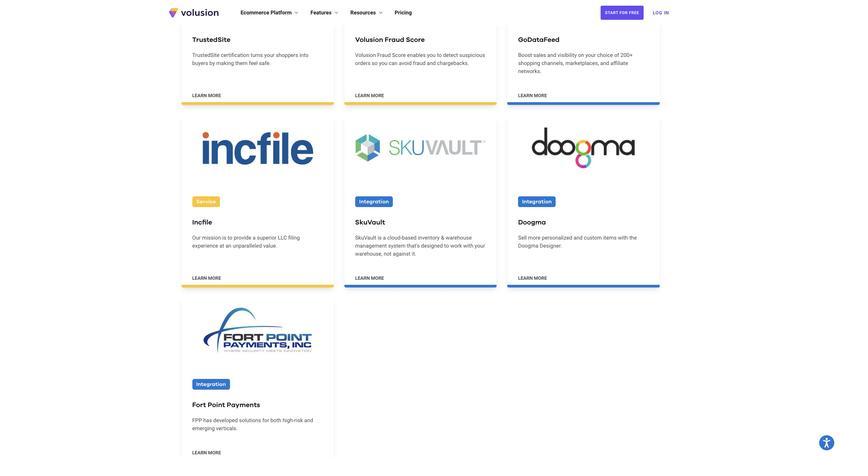 Task type: locate. For each thing, give the bounding box(es) containing it.
2 horizontal spatial integration
[[522, 199, 552, 205]]

custom
[[584, 235, 602, 241]]

your up safe.
[[264, 52, 275, 58]]

2 vertical spatial to
[[444, 243, 449, 249]]

a left cloud-
[[383, 235, 386, 241]]

networks.
[[518, 68, 541, 74]]

free
[[629, 10, 639, 15]]

2 skuvault from the top
[[355, 235, 376, 241]]

enables
[[407, 52, 426, 58]]

unparalleled
[[233, 243, 262, 249]]

200+
[[621, 52, 633, 58]]

doogma up sell
[[518, 219, 546, 226]]

1 horizontal spatial is
[[378, 235, 382, 241]]

the
[[629, 235, 637, 241]]

to up an
[[228, 235, 232, 241]]

log in link
[[649, 5, 673, 20]]

0 vertical spatial you
[[427, 52, 436, 58]]

turns
[[251, 52, 263, 58]]

score
[[406, 37, 425, 43], [392, 52, 406, 58]]

detect
[[443, 52, 458, 58]]

1 vertical spatial with
[[463, 243, 473, 249]]

your
[[264, 52, 275, 58], [585, 52, 596, 58], [475, 243, 485, 249]]

0 horizontal spatial with
[[463, 243, 473, 249]]

volusion for volusion fraud score enables you to detect suspicious orders so you can avoid fraud and chargebacks.
[[355, 52, 376, 58]]

skuvault
[[355, 219, 385, 226], [355, 235, 376, 241]]

score inside volusion fraud score enables you to detect suspicious orders so you can avoid fraud and chargebacks.
[[392, 52, 406, 58]]

and down choice at right
[[600, 60, 609, 66]]

resources button
[[350, 9, 384, 17]]

0 vertical spatial skuvault
[[355, 219, 385, 226]]

a inside the skuvault is a cloud-based inventory & warehouse management system that's designed to work with your warehouse, not against it.
[[383, 235, 386, 241]]

and right the risk
[[304, 418, 313, 424]]

you
[[427, 52, 436, 58], [379, 60, 387, 66]]

ecommerce platform
[[241, 9, 292, 16]]

0 vertical spatial service
[[196, 16, 216, 22]]

trustedsite for trustedsite
[[192, 37, 230, 43]]

open accessibe: accessibility options, statement and help image
[[823, 439, 830, 449]]

with right work
[[463, 243, 473, 249]]

fraud
[[385, 37, 404, 43], [377, 52, 391, 58]]

1 horizontal spatial a
[[383, 235, 386, 241]]

by
[[209, 60, 215, 66]]

is inside the skuvault is a cloud-based inventory & warehouse management system that's designed to work with your warehouse, not against it.
[[378, 235, 382, 241]]

trustedsite up by
[[192, 37, 230, 43]]

0 vertical spatial volusion
[[355, 37, 383, 43]]

resources
[[350, 9, 376, 16]]

0 horizontal spatial a
[[253, 235, 256, 241]]

2 volusion from the top
[[355, 52, 376, 58]]

to left detect
[[437, 52, 442, 58]]

a
[[253, 235, 256, 241], [383, 235, 386, 241]]

not
[[384, 251, 391, 257]]

0 horizontal spatial is
[[222, 235, 226, 241]]

more
[[208, 93, 221, 98], [371, 93, 384, 98], [534, 93, 547, 98], [528, 235, 540, 241], [208, 276, 221, 281], [371, 276, 384, 281], [534, 276, 547, 281], [208, 451, 221, 456]]

to inside the skuvault is a cloud-based inventory & warehouse management system that's designed to work with your warehouse, not against it.
[[444, 243, 449, 249]]

score for volusion fraud score enables you to detect suspicious orders so you can avoid fraud and chargebacks.
[[392, 52, 406, 58]]

experience
[[192, 243, 218, 249]]

to
[[437, 52, 442, 58], [228, 235, 232, 241], [444, 243, 449, 249]]

to down & on the bottom right of the page
[[444, 243, 449, 249]]

1 trustedsite from the top
[[192, 37, 230, 43]]

you right enables
[[427, 52, 436, 58]]

0 vertical spatial with
[[618, 235, 628, 241]]

ecommerce platform button
[[241, 9, 300, 17]]

fraud for volusion fraud score
[[385, 37, 404, 43]]

1 vertical spatial volusion
[[355, 52, 376, 58]]

boost sales and visibility on your choice of 200+ shopping channels, marketplaces, and affiliate networks.
[[518, 52, 633, 74]]

trustedsite
[[192, 37, 230, 43], [192, 52, 219, 58]]

a up unparalleled
[[253, 235, 256, 241]]

visibility
[[558, 52, 577, 58]]

has
[[203, 418, 212, 424]]

items
[[603, 235, 617, 241]]

mission
[[202, 235, 221, 241]]

1 horizontal spatial your
[[475, 243, 485, 249]]

boost
[[518, 52, 532, 58]]

1 vertical spatial skuvault
[[355, 235, 376, 241]]

trustedsite certification turns your shoppers into buyers by making them feel safe.
[[192, 52, 308, 66]]

0 horizontal spatial your
[[264, 52, 275, 58]]

with left the
[[618, 235, 628, 241]]

volusion up so
[[355, 37, 383, 43]]

volusion
[[355, 37, 383, 43], [355, 52, 376, 58]]

you right so
[[379, 60, 387, 66]]

your right work
[[475, 243, 485, 249]]

pricing
[[395, 9, 412, 16]]

1 horizontal spatial with
[[618, 235, 628, 241]]

1 horizontal spatial to
[[437, 52, 442, 58]]

2 horizontal spatial your
[[585, 52, 596, 58]]

is
[[222, 235, 226, 241], [378, 235, 382, 241]]

inventory
[[418, 235, 440, 241]]

verticals.
[[216, 426, 238, 432]]

0 horizontal spatial you
[[379, 60, 387, 66]]

point
[[208, 402, 225, 409]]

start
[[605, 10, 618, 15]]

volusion up orders
[[355, 52, 376, 58]]

based
[[402, 235, 416, 241]]

to inside our mission is to provide a superior llc filing experience at an unparalleled value.
[[228, 235, 232, 241]]

your right on
[[585, 52, 596, 58]]

skuvault inside the skuvault is a cloud-based inventory & warehouse management system that's designed to work with your warehouse, not against it.
[[355, 235, 376, 241]]

2 doogma from the top
[[518, 243, 538, 249]]

1 vertical spatial service
[[196, 199, 216, 205]]

2 horizontal spatial to
[[444, 243, 449, 249]]

learn more
[[192, 93, 221, 98], [355, 93, 384, 98], [518, 93, 547, 98], [192, 276, 221, 281], [355, 276, 384, 281], [518, 276, 547, 281], [192, 451, 221, 456]]

cloud-
[[387, 235, 402, 241]]

1 vertical spatial to
[[228, 235, 232, 241]]

1 service from the top
[[196, 16, 216, 22]]

is up management
[[378, 235, 382, 241]]

with
[[618, 235, 628, 241], [463, 243, 473, 249]]

1 vertical spatial fraud
[[377, 52, 391, 58]]

0 vertical spatial score
[[406, 37, 425, 43]]

service for incfile
[[196, 199, 216, 205]]

1 skuvault from the top
[[355, 219, 385, 226]]

0 vertical spatial trustedsite
[[192, 37, 230, 43]]

1 vertical spatial doogma
[[518, 243, 538, 249]]

0 horizontal spatial to
[[228, 235, 232, 241]]

log
[[653, 10, 662, 15]]

0 vertical spatial doogma
[[518, 219, 546, 226]]

1 a from the left
[[253, 235, 256, 241]]

of
[[614, 52, 619, 58]]

choice
[[597, 52, 613, 58]]

2 a from the left
[[383, 235, 386, 241]]

is inside our mission is to provide a superior llc filing experience at an unparalleled value.
[[222, 235, 226, 241]]

and right fraud
[[427, 60, 436, 66]]

and left the custom
[[574, 235, 583, 241]]

and
[[547, 52, 556, 58], [427, 60, 436, 66], [600, 60, 609, 66], [574, 235, 583, 241], [304, 418, 313, 424]]

trustedsite inside trustedsite certification turns your shoppers into buyers by making them feel safe.
[[192, 52, 219, 58]]

1 vertical spatial trustedsite
[[192, 52, 219, 58]]

integration for skuvault
[[359, 199, 389, 205]]

2 service from the top
[[196, 199, 216, 205]]

payments
[[227, 402, 260, 409]]

start for free
[[605, 10, 639, 15]]

0 vertical spatial to
[[437, 52, 442, 58]]

1 is from the left
[[222, 235, 226, 241]]

godatafeed
[[518, 37, 560, 43]]

is up at on the bottom left of the page
[[222, 235, 226, 241]]

1 vertical spatial score
[[392, 52, 406, 58]]

1 volusion from the top
[[355, 37, 383, 43]]

score up enables
[[406, 37, 425, 43]]

features
[[310, 9, 332, 16]]

1 horizontal spatial integration
[[359, 199, 389, 205]]

2 trustedsite from the top
[[192, 52, 219, 58]]

service
[[196, 16, 216, 22], [196, 199, 216, 205]]

doogma inside sell more personalized and custom items with the doogma designer.
[[518, 243, 538, 249]]

trustedsite up buyers
[[192, 52, 219, 58]]

and inside fpp has developed solutions for both high-risk and emerging verticals.
[[304, 418, 313, 424]]

fraud inside volusion fraud score enables you to detect suspicious orders so you can avoid fraud and chargebacks.
[[377, 52, 391, 58]]

1 doogma from the top
[[518, 219, 546, 226]]

score up can
[[392, 52, 406, 58]]

superior
[[257, 235, 276, 241]]

volusion inside volusion fraud score enables you to detect suspicious orders so you can avoid fraud and chargebacks.
[[355, 52, 376, 58]]

score for volusion fraud score
[[406, 37, 425, 43]]

ecommerce
[[241, 9, 269, 16]]

doogma down sell
[[518, 243, 538, 249]]

0 vertical spatial fraud
[[385, 37, 404, 43]]

2 is from the left
[[378, 235, 382, 241]]

start for free link
[[601, 6, 643, 20]]

learn more button
[[192, 92, 221, 99], [355, 92, 384, 99], [518, 92, 547, 99], [192, 275, 221, 282], [355, 275, 384, 282], [518, 275, 547, 282], [192, 450, 221, 457]]

for
[[262, 418, 269, 424]]

into
[[299, 52, 308, 58]]

0 horizontal spatial integration
[[196, 382, 226, 388]]



Task type: vqa. For each thing, say whether or not it's contained in the screenshot.
Tool
no



Task type: describe. For each thing, give the bounding box(es) containing it.
work
[[450, 243, 462, 249]]

for
[[620, 10, 628, 15]]

designer.
[[540, 243, 562, 249]]

skuvault image
[[344, 116, 497, 181]]

shoppers
[[276, 52, 298, 58]]

shopping
[[518, 60, 540, 66]]

in
[[664, 10, 669, 15]]

our
[[192, 235, 201, 241]]

skuvault for skuvault is a cloud-based inventory & warehouse management system that's designed to work with your warehouse, not against it.
[[355, 235, 376, 241]]

&
[[441, 235, 444, 241]]

orders
[[355, 60, 370, 66]]

sell
[[518, 235, 527, 241]]

buyers
[[192, 60, 208, 66]]

service for trustedsite
[[196, 16, 216, 22]]

doogma image
[[507, 116, 660, 181]]

to inside volusion fraud score enables you to detect suspicious orders so you can avoid fraud and chargebacks.
[[437, 52, 442, 58]]

trustedsite for trustedsite certification turns your shoppers into buyers by making them feel safe.
[[192, 52, 219, 58]]

them
[[235, 60, 248, 66]]

and inside volusion fraud score enables you to detect suspicious orders so you can avoid fraud and chargebacks.
[[427, 60, 436, 66]]

both
[[270, 418, 281, 424]]

so
[[372, 60, 378, 66]]

on
[[578, 52, 584, 58]]

a inside our mission is to provide a superior llc filing experience at an unparalleled value.
[[253, 235, 256, 241]]

volusion for volusion fraud score
[[355, 37, 383, 43]]

fort point payments image
[[181, 299, 334, 363]]

log in
[[653, 10, 669, 15]]

designed
[[421, 243, 443, 249]]

llc
[[278, 235, 287, 241]]

volusion fraud score
[[355, 37, 425, 43]]

and inside sell more personalized and custom items with the doogma designer.
[[574, 235, 583, 241]]

channels,
[[542, 60, 564, 66]]

safe.
[[259, 60, 271, 66]]

with inside sell more personalized and custom items with the doogma designer.
[[618, 235, 628, 241]]

suspicious
[[459, 52, 485, 58]]

sales
[[533, 52, 546, 58]]

platform
[[271, 9, 292, 16]]

features button
[[310, 9, 340, 17]]

volusion fraud score enables you to detect suspicious orders so you can avoid fraud and chargebacks.
[[355, 52, 485, 66]]

integration for fort point payments
[[196, 382, 226, 388]]

that's
[[407, 243, 420, 249]]

risk
[[294, 418, 303, 424]]

your inside boost sales and visibility on your choice of 200+ shopping channels, marketplaces, and affiliate networks.
[[585, 52, 596, 58]]

incfile image
[[181, 116, 334, 181]]

chargebacks.
[[437, 60, 469, 66]]

our mission is to provide a superior llc filing experience at an unparalleled value.
[[192, 235, 300, 249]]

filing
[[288, 235, 300, 241]]

high-
[[283, 418, 294, 424]]

it.
[[412, 251, 416, 257]]

fort
[[192, 402, 206, 409]]

1 horizontal spatial you
[[427, 52, 436, 58]]

warehouse,
[[355, 251, 382, 257]]

emerging
[[192, 426, 215, 432]]

affiliate
[[610, 60, 628, 66]]

warehouse
[[446, 235, 472, 241]]

1 vertical spatial you
[[379, 60, 387, 66]]

at
[[219, 243, 224, 249]]

integration for doogma
[[522, 199, 552, 205]]

incfile
[[192, 219, 212, 226]]

making
[[216, 60, 234, 66]]

value.
[[263, 243, 277, 249]]

your inside the skuvault is a cloud-based inventory & warehouse management system that's designed to work with your warehouse, not against it.
[[475, 243, 485, 249]]

personalized
[[542, 235, 572, 241]]

provide
[[234, 235, 251, 241]]

fpp
[[192, 418, 202, 424]]

feel
[[249, 60, 258, 66]]

management
[[355, 243, 387, 249]]

your inside trustedsite certification turns your shoppers into buyers by making them feel safe.
[[264, 52, 275, 58]]

and up channels,
[[547, 52, 556, 58]]

with inside the skuvault is a cloud-based inventory & warehouse management system that's designed to work with your warehouse, not against it.
[[463, 243, 473, 249]]

fraud for volusion fraud score enables you to detect suspicious orders so you can avoid fraud and chargebacks.
[[377, 52, 391, 58]]

skuvault is a cloud-based inventory & warehouse management system that's designed to work with your warehouse, not against it.
[[355, 235, 485, 257]]

fraud
[[413, 60, 425, 66]]

against
[[393, 251, 410, 257]]

fort point payments
[[192, 402, 260, 409]]

can
[[389, 60, 397, 66]]

pricing link
[[395, 9, 412, 17]]

fpp has developed solutions for both high-risk and emerging verticals.
[[192, 418, 313, 432]]

marketplaces,
[[565, 60, 599, 66]]

certification
[[221, 52, 249, 58]]

an
[[225, 243, 231, 249]]

sell more personalized and custom items with the doogma designer.
[[518, 235, 637, 249]]

more inside sell more personalized and custom items with the doogma designer.
[[528, 235, 540, 241]]

developed
[[213, 418, 238, 424]]

skuvault for skuvault
[[355, 219, 385, 226]]

solutions
[[239, 418, 261, 424]]

system
[[388, 243, 406, 249]]



